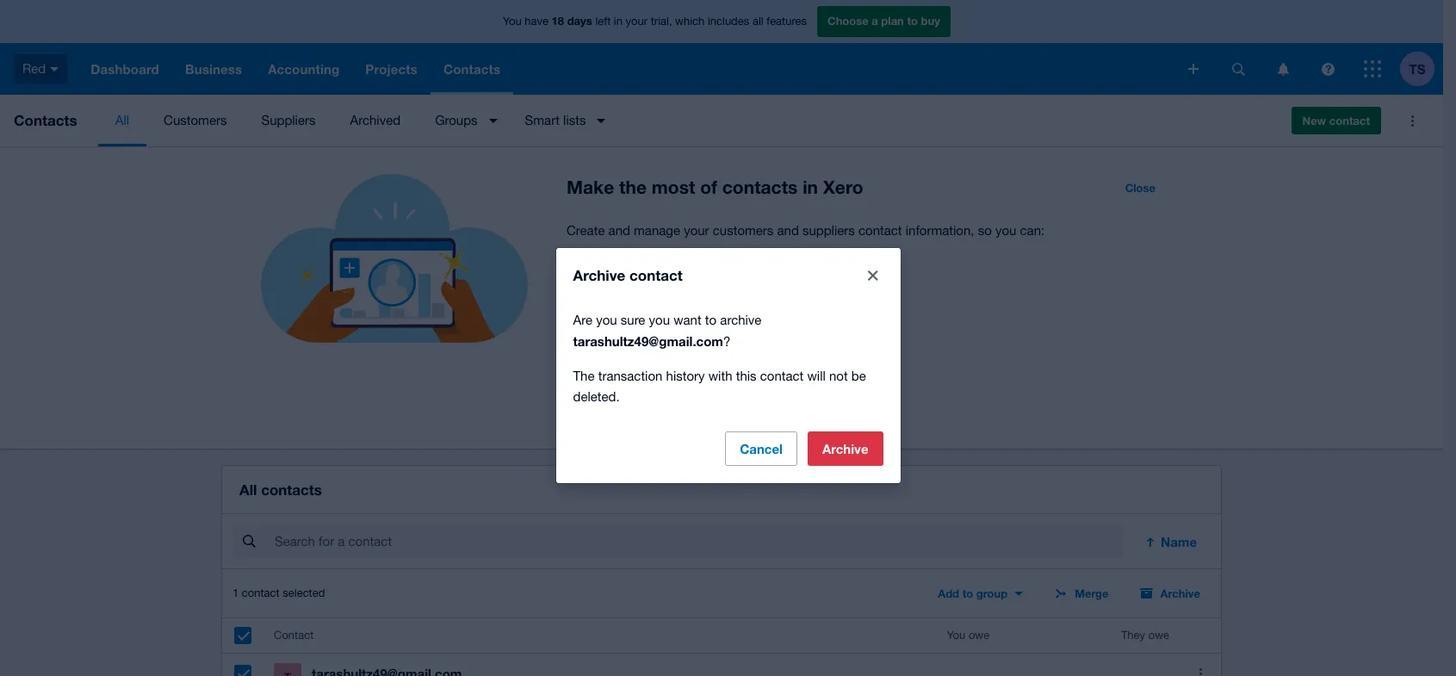 Task type: locate. For each thing, give the bounding box(es) containing it.
0 horizontal spatial owe
[[969, 629, 990, 642]]

2 horizontal spatial to
[[963, 587, 973, 600]]

contact left will
[[760, 369, 804, 383]]

and left the suppliers
[[777, 223, 799, 238]]

add to group
[[938, 587, 1008, 600]]

1 vertical spatial in
[[803, 177, 818, 198]]

0 horizontal spatial close button
[[856, 258, 890, 293]]

archive down the name
[[1161, 587, 1201, 600]]

1 vertical spatial your
[[684, 223, 709, 238]]

you
[[503, 15, 522, 28], [947, 629, 966, 642]]

other
[[811, 320, 841, 334]]

1 horizontal spatial you
[[947, 629, 966, 642]]

manage
[[634, 223, 680, 238]]

0 horizontal spatial archive button
[[808, 431, 883, 466]]

contact right new
[[1330, 114, 1370, 127]]

more
[[603, 357, 633, 371]]

sure
[[621, 313, 645, 327]]

archive
[[573, 266, 626, 284], [822, 441, 869, 456], [1161, 587, 1201, 600]]

all inside button
[[115, 113, 129, 127]]

you for you owe
[[947, 629, 966, 642]]

cancel button
[[725, 431, 797, 466]]

all
[[753, 15, 764, 28]]

contact inside the transaction history with this contact will not be deleted.
[[760, 369, 804, 383]]

merge inside button
[[1075, 587, 1109, 600]]

1 horizontal spatial archive button
[[1130, 580, 1211, 607]]

0 horizontal spatial all
[[115, 113, 129, 127]]

1 horizontal spatial svg image
[[1322, 62, 1335, 75]]

1 horizontal spatial with
[[752, 320, 775, 334]]

2 horizontal spatial archive
[[1161, 587, 1201, 600]]

0 vertical spatial archive
[[573, 266, 626, 284]]

trial,
[[651, 15, 672, 28]]

add to group button
[[928, 580, 1034, 607]]

archive for 'archive' 'button' within archive contact "dialog"
[[822, 441, 869, 456]]

owe down "add to group" popup button
[[969, 629, 990, 642]]

activity,
[[632, 247, 675, 262]]

contacts
[[14, 111, 77, 129]]

groups
[[811, 271, 851, 286]]

learn
[[567, 357, 599, 371]]

add
[[938, 587, 959, 600]]

customers
[[713, 223, 774, 238]]

you left have
[[503, 15, 522, 28]]

you down add
[[947, 629, 966, 642]]

smart lists
[[525, 113, 586, 127]]

2 vertical spatial archive
[[1161, 587, 1201, 600]]

svg image inside red popup button
[[50, 67, 59, 71]]

contact
[[1330, 114, 1370, 127], [859, 223, 902, 238], [630, 266, 683, 284], [760, 369, 804, 383], [242, 587, 280, 600]]

all
[[115, 113, 129, 127], [239, 481, 257, 499]]

contacts
[[722, 177, 798, 198], [685, 271, 735, 286], [698, 320, 748, 334], [673, 357, 723, 371], [261, 481, 322, 499]]

1 horizontal spatial owe
[[1149, 629, 1170, 642]]

1 vertical spatial merge
[[1075, 587, 1109, 600]]

in for contacts
[[803, 177, 818, 198]]

all contacts
[[239, 481, 322, 499]]

archive button
[[808, 431, 883, 466], [1130, 580, 1211, 607]]

the transaction history with this contact will not be deleted.
[[573, 369, 866, 404]]

2 horizontal spatial svg image
[[1364, 60, 1381, 78]]

with left each
[[752, 320, 775, 334]]

close button containing close
[[1115, 174, 1166, 202]]

1 vertical spatial archive
[[822, 441, 869, 456]]

buy
[[921, 14, 940, 28]]

groups button
[[418, 95, 508, 146]]

archive button up they owe
[[1130, 580, 1211, 607]]

with for each
[[752, 320, 775, 334]]

in inside you have 18 days left in your trial, which includes all features
[[614, 15, 623, 28]]

contacts inside the "learn more about contacts" link
[[673, 357, 723, 371]]

all for all contacts
[[239, 481, 257, 499]]

want
[[674, 313, 702, 327]]

archive down not at bottom
[[822, 441, 869, 456]]

selected
[[283, 587, 325, 600]]

archive button down not at bottom
[[808, 431, 883, 466]]

history
[[666, 369, 705, 383]]

the
[[619, 177, 647, 198]]

contact
[[274, 629, 314, 642]]

1 horizontal spatial your
[[656, 271, 682, 286]]

notes
[[803, 247, 835, 262]]

owe for they owe
[[1149, 629, 1170, 642]]

0 vertical spatial archive button
[[808, 431, 883, 466]]

to left buy in the top right of the page
[[907, 14, 918, 28]]

0 vertical spatial merge
[[601, 320, 638, 334]]

0 horizontal spatial svg image
[[50, 67, 59, 71]]

and
[[609, 223, 630, 238], [777, 223, 799, 238], [778, 247, 800, 262]]

1 horizontal spatial in
[[803, 177, 818, 198]]

you
[[996, 223, 1017, 238], [596, 313, 617, 327], [649, 313, 670, 327]]

1 vertical spatial all
[[239, 481, 257, 499]]

suppliers
[[261, 113, 316, 127]]

in right left
[[614, 15, 623, 28]]

red button
[[0, 43, 78, 95]]

custom
[[764, 271, 807, 286]]

name
[[1161, 534, 1197, 550]]

contact right 1
[[242, 587, 280, 600]]

1 vertical spatial with
[[709, 369, 733, 383]]

to right want
[[705, 313, 717, 327]]

2 vertical spatial to
[[963, 587, 973, 600]]

your left 'trial,'
[[626, 15, 648, 28]]

you up tarashultz49@gmail.com
[[649, 313, 670, 327]]

0 vertical spatial in
[[614, 15, 623, 28]]

1 vertical spatial to
[[705, 313, 717, 327]]

with for this
[[709, 369, 733, 383]]

your down activity,
[[656, 271, 682, 286]]

new contact button
[[1291, 107, 1381, 134]]

plan
[[881, 14, 904, 28]]

your up payment
[[684, 223, 709, 238]]

svg image
[[1278, 62, 1289, 75], [1189, 64, 1199, 74], [50, 67, 59, 71]]

make
[[567, 177, 614, 198]]

1 horizontal spatial merge
[[1075, 587, 1109, 600]]

create and manage your customers and suppliers contact information, so you can:
[[567, 223, 1045, 238]]

archive down the view
[[573, 266, 626, 284]]

1 horizontal spatial to
[[907, 14, 918, 28]]

1 owe from the left
[[969, 629, 990, 642]]

0 vertical spatial you
[[503, 15, 522, 28]]

with inside the transaction history with this contact will not be deleted.
[[709, 369, 733, 383]]

all for all
[[115, 113, 129, 127]]

svg image
[[1364, 60, 1381, 78], [1232, 62, 1245, 75], [1322, 62, 1335, 75]]

Search for a contact field
[[273, 526, 1123, 558]]

your inside you have 18 days left in your trial, which includes all features
[[626, 15, 648, 28]]

customers button
[[146, 95, 244, 146]]

contact up close image
[[859, 223, 902, 238]]

0 vertical spatial your
[[626, 15, 648, 28]]

0 horizontal spatial you
[[503, 15, 522, 28]]

2 owe from the left
[[1149, 629, 1170, 642]]

1 vertical spatial close button
[[856, 258, 890, 293]]

1 horizontal spatial all
[[239, 481, 257, 499]]

you right so
[[996, 223, 1017, 238]]

with
[[752, 320, 775, 334], [709, 369, 733, 383]]

0 vertical spatial all
[[115, 113, 129, 127]]

you inside contact list table element
[[947, 629, 966, 642]]

0 vertical spatial with
[[752, 320, 775, 334]]

0 vertical spatial to
[[907, 14, 918, 28]]

1 vertical spatial you
[[947, 629, 966, 642]]

view activity, payment history, and notes
[[601, 247, 835, 262]]

to inside ts banner
[[907, 14, 918, 28]]

merge
[[601, 320, 638, 334], [1075, 587, 1109, 600]]

your
[[626, 15, 648, 28], [684, 223, 709, 238], [656, 271, 682, 286]]

1 vertical spatial archive button
[[1130, 580, 1211, 607]]

they
[[1121, 629, 1146, 642]]

contact down activity,
[[630, 266, 683, 284]]

close image
[[868, 270, 878, 281]]

to
[[907, 14, 918, 28], [705, 313, 717, 327], [963, 587, 973, 600]]

0 horizontal spatial to
[[705, 313, 717, 327]]

1 contact selected
[[233, 587, 325, 600]]

can:
[[1020, 223, 1045, 238]]

0 horizontal spatial your
[[626, 15, 648, 28]]

close button inside archive contact "dialog"
[[856, 258, 890, 293]]

contact inside 'new contact' button
[[1330, 114, 1370, 127]]

into
[[739, 271, 760, 286]]

1 horizontal spatial close button
[[1115, 174, 1166, 202]]

archive for archive contact
[[573, 266, 626, 284]]

0 horizontal spatial with
[[709, 369, 733, 383]]

owe right they
[[1149, 629, 1170, 642]]

0 horizontal spatial merge
[[601, 320, 638, 334]]

you right are on the left top
[[596, 313, 617, 327]]

1 horizontal spatial archive
[[822, 441, 869, 456]]

in left xero
[[803, 177, 818, 198]]

merge for merge
[[1075, 587, 1109, 600]]

archive button inside archive contact "dialog"
[[808, 431, 883, 466]]

menu
[[98, 95, 1278, 146]]

0 horizontal spatial in
[[614, 15, 623, 28]]

smart
[[525, 113, 560, 127]]

0 vertical spatial close button
[[1115, 174, 1166, 202]]

with left this at the right of page
[[709, 369, 733, 383]]

to right add
[[963, 587, 973, 600]]

0 horizontal spatial archive
[[573, 266, 626, 284]]

are
[[573, 313, 593, 327]]

you inside you have 18 days left in your trial, which includes all features
[[503, 15, 522, 28]]



Task type: describe. For each thing, give the bounding box(es) containing it.
archive contact dialog
[[556, 248, 900, 483]]

cancel
[[740, 441, 783, 456]]

1
[[233, 587, 239, 600]]

you have 18 days left in your trial, which includes all features
[[503, 14, 807, 28]]

video
[[635, 400, 664, 414]]

archived
[[350, 113, 401, 127]]

each
[[779, 320, 807, 334]]

smart lists button
[[508, 95, 616, 146]]

deleted.
[[573, 389, 620, 404]]

suppliers button
[[244, 95, 333, 146]]

days
[[567, 14, 592, 28]]

2 horizontal spatial your
[[684, 223, 709, 238]]

xero
[[823, 177, 863, 198]]

most
[[652, 177, 695, 198]]

have
[[525, 15, 549, 28]]

name button
[[1133, 525, 1211, 559]]

customers
[[164, 113, 227, 127]]

organise
[[601, 271, 653, 286]]

information,
[[906, 223, 974, 238]]

ts
[[1409, 61, 1426, 76]]

2 horizontal spatial you
[[996, 223, 1017, 238]]

group
[[976, 587, 1008, 600]]

new
[[1303, 114, 1327, 127]]

suppliers
[[803, 223, 855, 238]]

merge for merge duplicate contacts with each other
[[601, 320, 638, 334]]

learn more about contacts
[[567, 357, 723, 371]]

18
[[552, 14, 564, 28]]

to inside popup button
[[963, 587, 973, 600]]

watch video [1:41]
[[599, 400, 696, 414]]

merge button
[[1044, 580, 1119, 607]]

contact for new contact
[[1330, 114, 1370, 127]]

contact for archive contact
[[630, 266, 683, 284]]

merge duplicate contacts with each other
[[601, 320, 841, 334]]

so
[[978, 223, 992, 238]]

choose
[[828, 14, 869, 28]]

are you sure you want to archive tarashultz49@gmail.com ?
[[573, 313, 762, 349]]

learn more about contacts link
[[567, 352, 740, 376]]

2 vertical spatial your
[[656, 271, 682, 286]]

close
[[1125, 181, 1156, 195]]

red
[[22, 61, 46, 76]]

left
[[595, 15, 611, 28]]

ts banner
[[0, 0, 1443, 95]]

they owe
[[1121, 629, 1170, 642]]

in for left
[[614, 15, 623, 28]]

archive contact
[[573, 266, 683, 284]]

1 horizontal spatial svg image
[[1189, 64, 1199, 74]]

contact for 1 contact selected
[[242, 587, 280, 600]]

ts button
[[1400, 43, 1443, 95]]

features
[[767, 15, 807, 28]]

choose a plan to buy
[[828, 14, 940, 28]]

duplicate
[[641, 320, 694, 334]]

groups
[[435, 113, 478, 127]]

not
[[829, 369, 848, 383]]

[1:41]
[[667, 400, 696, 414]]

the
[[573, 369, 595, 383]]

lists
[[563, 113, 586, 127]]

2 horizontal spatial svg image
[[1278, 62, 1289, 75]]

about
[[636, 357, 669, 371]]

0 horizontal spatial you
[[596, 313, 617, 327]]

1 horizontal spatial you
[[649, 313, 670, 327]]

create
[[567, 223, 605, 238]]

payment
[[679, 247, 729, 262]]

a
[[872, 14, 878, 28]]

be
[[852, 369, 866, 383]]

includes
[[708, 15, 750, 28]]

transaction
[[598, 369, 663, 383]]

organise your contacts into custom groups
[[601, 271, 851, 286]]

make the most of contacts in xero
[[567, 177, 863, 198]]

which
[[675, 15, 705, 28]]

and up the view
[[609, 223, 630, 238]]

and up custom
[[778, 247, 800, 262]]

to inside are you sure you want to archive tarashultz49@gmail.com ?
[[705, 313, 717, 327]]

menu containing all
[[98, 95, 1278, 146]]

?
[[723, 334, 731, 349]]

tarashultz49@gmail.com
[[573, 333, 723, 349]]

owe for you owe
[[969, 629, 990, 642]]

all button
[[98, 95, 146, 146]]

history,
[[733, 247, 774, 262]]

this
[[736, 369, 757, 383]]

archived button
[[333, 95, 418, 146]]

view
[[601, 247, 628, 262]]

0 horizontal spatial svg image
[[1232, 62, 1245, 75]]

will
[[807, 369, 826, 383]]

you for you have 18 days left in your trial, which includes all features
[[503, 15, 522, 28]]

contact list table element
[[222, 619, 1221, 676]]

new contact
[[1303, 114, 1370, 127]]

watch video [1:41] button
[[567, 394, 708, 421]]

archive
[[720, 313, 762, 327]]



Task type: vqa. For each thing, say whether or not it's contained in the screenshot.
Text Field
no



